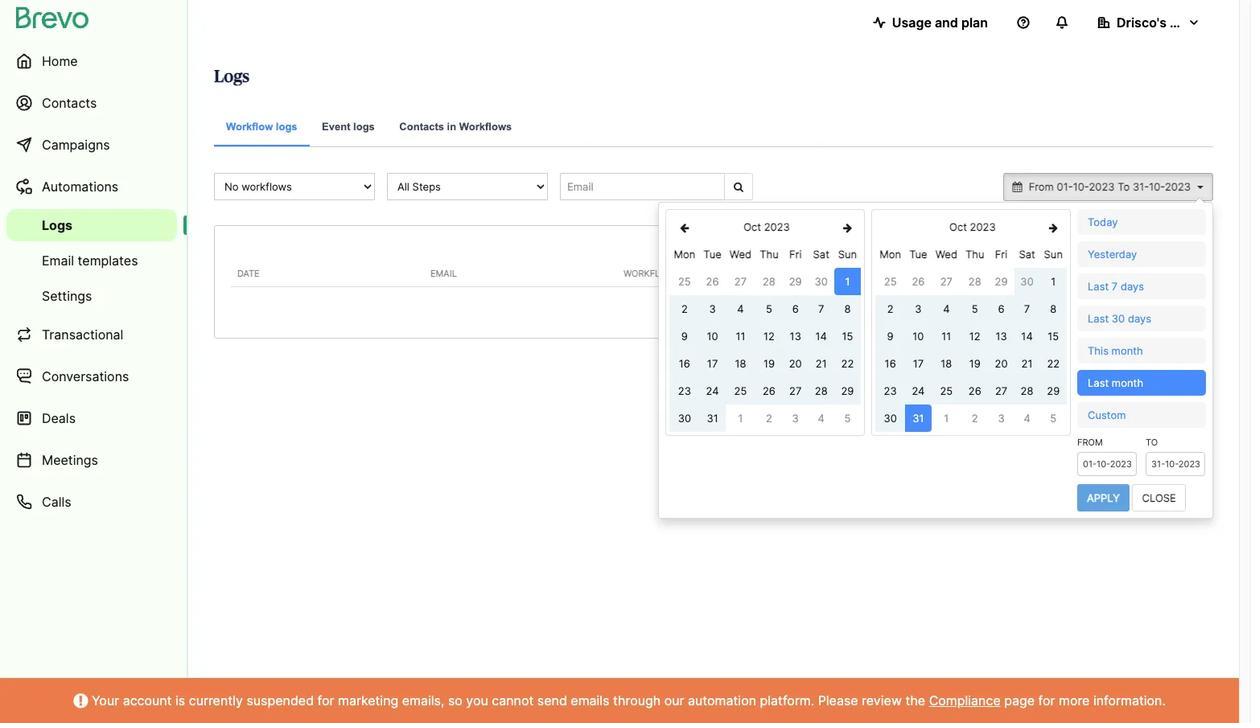 Task type: locate. For each thing, give the bounding box(es) containing it.
mon tue wed thu
[[674, 247, 779, 260], [879, 247, 984, 260]]

0 horizontal spatial 22
[[841, 357, 854, 370]]

sat up the log
[[1019, 247, 1035, 260]]

2 23 from the left
[[884, 384, 897, 397]]

contacts for contacts in workflows
[[399, 121, 444, 133]]

1 20 from the left
[[789, 357, 802, 370]]

16
[[679, 357, 690, 370], [885, 357, 896, 370]]

logs down automations
[[42, 217, 72, 233]]

0 horizontal spatial 15
[[842, 329, 853, 342]]

days down the last 7 days
[[1128, 312, 1151, 325]]

0 horizontal spatial 14
[[815, 329, 827, 342]]

1 horizontal spatial 23
[[884, 384, 897, 397]]

0 horizontal spatial wed
[[730, 247, 752, 260]]

please
[[818, 693, 858, 709]]

1 23 from the left
[[678, 384, 691, 397]]

email for email templates
[[42, 253, 74, 269]]

sat
[[813, 247, 829, 260], [1019, 247, 1035, 260]]

last up the this
[[1088, 312, 1109, 325]]

1 horizontal spatial 19
[[969, 357, 981, 370]]

search image
[[734, 182, 743, 192]]

1
[[845, 275, 850, 288], [1051, 275, 1056, 288], [738, 412, 743, 424], [944, 412, 949, 424]]

23
[[678, 384, 691, 397], [884, 384, 897, 397]]

None text field
[[1025, 179, 1194, 194], [1146, 452, 1205, 476], [1025, 179, 1194, 194], [1146, 452, 1205, 476]]

logs for workflow logs
[[276, 121, 297, 133]]

0 horizontal spatial oct 2023
[[744, 220, 790, 233]]

1 horizontal spatial oct
[[949, 220, 967, 233]]

0 horizontal spatial 12
[[763, 329, 775, 342]]

oct 2023
[[744, 220, 790, 233], [949, 220, 996, 233]]

workflow
[[226, 121, 273, 133], [623, 268, 675, 279]]

logs left event
[[276, 121, 297, 133]]

last down the this
[[1088, 376, 1109, 389]]

1 horizontal spatial logs
[[353, 121, 375, 133]]

0 horizontal spatial 31
[[707, 412, 718, 424]]

0 vertical spatial contacts
[[42, 95, 97, 111]]

drisco's drinks
[[1117, 14, 1210, 31]]

28
[[763, 275, 775, 288], [968, 275, 981, 288], [815, 384, 828, 397], [1021, 384, 1033, 397]]

11
[[736, 329, 745, 342], [941, 329, 951, 342]]

1 9 from the left
[[681, 329, 688, 342]]

logs
[[276, 121, 297, 133], [353, 121, 375, 133]]

1 vertical spatial workflow
[[623, 268, 675, 279]]

14 down the log
[[1021, 329, 1033, 342]]

1 horizontal spatial 9
[[887, 329, 894, 342]]

1 horizontal spatial sun
[[1044, 247, 1063, 260]]

2023 left arrow right icon
[[764, 220, 790, 233]]

sun up message
[[1044, 247, 1063, 260]]

your account is currently suspended for marketing emails, so you cannot send emails through our automation platform. please review the compliance page for more information.
[[88, 693, 1166, 709]]

sun down arrow right icon
[[838, 247, 857, 260]]

last month
[[1088, 376, 1143, 389]]

1 horizontal spatial 15
[[1048, 329, 1059, 342]]

0 horizontal spatial 24
[[706, 384, 719, 397]]

2 vertical spatial last
[[1088, 376, 1109, 389]]

contacts in workflows
[[399, 121, 512, 133]]

logs right event
[[353, 121, 375, 133]]

email inside email templates link
[[42, 253, 74, 269]]

1 horizontal spatial logs
[[214, 68, 249, 85]]

usage and plan button
[[860, 6, 1001, 39]]

0 horizontal spatial sat
[[813, 247, 829, 260]]

0 horizontal spatial 17
[[707, 357, 718, 370]]

1 horizontal spatial 17
[[913, 357, 924, 370]]

wed
[[730, 247, 752, 260], [935, 247, 957, 260]]

2023 left arrow right image
[[970, 220, 996, 233]]

2 logs from the left
[[353, 121, 375, 133]]

1 16 from the left
[[679, 357, 690, 370]]

1 vertical spatial days
[[1128, 312, 1151, 325]]

currently
[[189, 693, 243, 709]]

1 10 from the left
[[707, 329, 718, 342]]

0 horizontal spatial oct
[[744, 220, 761, 233]]

0 horizontal spatial mon tue wed thu
[[674, 247, 779, 260]]

oct
[[744, 220, 761, 233], [949, 220, 967, 233]]

our
[[664, 693, 684, 709]]

1 month from the top
[[1111, 344, 1143, 357]]

1 horizontal spatial email
[[430, 268, 457, 279]]

0 horizontal spatial 6
[[792, 302, 799, 315]]

1 horizontal spatial thu
[[965, 247, 984, 260]]

2 17 from the left
[[913, 357, 924, 370]]

17
[[707, 357, 718, 370], [913, 357, 924, 370]]

workflow name
[[623, 268, 703, 279]]

1 horizontal spatial 11
[[941, 329, 951, 342]]

contacts link
[[6, 84, 177, 122]]

0 horizontal spatial 21
[[816, 357, 827, 370]]

1 19 from the left
[[763, 357, 775, 370]]

0 vertical spatial logs
[[214, 68, 249, 85]]

email for email
[[430, 268, 457, 279]]

2 horizontal spatial 7
[[1112, 280, 1118, 292]]

1 horizontal spatial 31
[[913, 412, 924, 424]]

1 vertical spatial month
[[1112, 376, 1143, 389]]

event
[[322, 121, 350, 133]]

arrow right image
[[843, 222, 852, 233]]

0 vertical spatial month
[[1111, 344, 1143, 357]]

0 horizontal spatial 11
[[736, 329, 745, 342]]

1 horizontal spatial 22
[[1047, 357, 1060, 370]]

home
[[42, 53, 78, 69]]

1 18 from the left
[[735, 357, 746, 370]]

1 horizontal spatial 24
[[912, 384, 925, 397]]

18
[[735, 357, 746, 370], [941, 357, 952, 370]]

7 down the log
[[1024, 302, 1030, 315]]

0 horizontal spatial 16
[[679, 357, 690, 370]]

1 vertical spatial last
[[1088, 312, 1109, 325]]

1 oct from the left
[[744, 220, 761, 233]]

26
[[706, 275, 719, 288], [912, 275, 925, 288], [763, 384, 775, 397], [968, 384, 981, 397]]

workflows
[[459, 121, 512, 133]]

0 vertical spatial workflow
[[226, 121, 273, 133]]

1 horizontal spatial mon tue wed thu
[[879, 247, 984, 260]]

31
[[707, 412, 718, 424], [913, 412, 924, 424]]

close
[[1142, 491, 1176, 504]]

7
[[1112, 280, 1118, 292], [818, 302, 824, 315], [1024, 302, 1030, 315]]

1 horizontal spatial fri
[[995, 247, 1007, 260]]

12
[[763, 329, 775, 342], [969, 329, 980, 342]]

1 horizontal spatial 12
[[969, 329, 980, 342]]

0 horizontal spatial 9
[[681, 329, 688, 342]]

days up last 30 days
[[1121, 280, 1144, 292]]

month right the this
[[1111, 344, 1143, 357]]

1 24 from the left
[[706, 384, 719, 397]]

2 6 from the left
[[998, 302, 1005, 315]]

1 horizontal spatial 14
[[1021, 329, 1033, 342]]

contacts up 'campaigns'
[[42, 95, 97, 111]]

1 horizontal spatial 16
[[885, 357, 896, 370]]

1 oct 2023 from the left
[[744, 220, 790, 233]]

1 horizontal spatial 6
[[998, 302, 1005, 315]]

0 horizontal spatial 20
[[789, 357, 802, 370]]

last
[[1088, 280, 1109, 292], [1088, 312, 1109, 325], [1088, 376, 1109, 389]]

1 15 from the left
[[842, 329, 853, 342]]

14
[[815, 329, 827, 342], [1021, 329, 1033, 342]]

last 7 days
[[1088, 280, 1144, 292]]

0 vertical spatial last
[[1088, 280, 1109, 292]]

2 11 from the left
[[941, 329, 951, 342]]

2 16 from the left
[[885, 357, 896, 370]]

1 8 from the left
[[844, 302, 851, 315]]

log message
[[1010, 268, 1072, 279]]

2 last from the top
[[1088, 312, 1109, 325]]

22
[[841, 357, 854, 370], [1047, 357, 1060, 370]]

month down this month
[[1112, 376, 1143, 389]]

0 horizontal spatial mon
[[674, 247, 695, 260]]

1 6 from the left
[[792, 302, 799, 315]]

20
[[789, 357, 802, 370], [995, 357, 1008, 370]]

0 horizontal spatial for
[[317, 693, 334, 709]]

1 14 from the left
[[815, 329, 827, 342]]

2 18 from the left
[[941, 357, 952, 370]]

8
[[844, 302, 851, 315], [1050, 302, 1057, 315]]

0 horizontal spatial email
[[42, 253, 74, 269]]

transactional
[[42, 327, 123, 343]]

1 last from the top
[[1088, 280, 1109, 292]]

2 mon tue wed thu from the left
[[879, 247, 984, 260]]

1 horizontal spatial for
[[1038, 693, 1055, 709]]

deals
[[42, 410, 76, 426]]

1 horizontal spatial 20
[[995, 357, 1008, 370]]

1 vertical spatial contacts
[[399, 121, 444, 133]]

arrow right image
[[1049, 222, 1058, 233]]

1 horizontal spatial mon
[[879, 247, 901, 260]]

2 22 from the left
[[1047, 357, 1060, 370]]

15
[[842, 329, 853, 342], [1048, 329, 1059, 342]]

2 wed from the left
[[935, 247, 957, 260]]

0 horizontal spatial 19
[[763, 357, 775, 370]]

0 horizontal spatial logs
[[276, 121, 297, 133]]

4
[[737, 302, 744, 315], [943, 302, 950, 315], [818, 412, 825, 424], [1024, 412, 1030, 424]]

0 horizontal spatial 23
[[678, 384, 691, 397]]

19
[[763, 357, 775, 370], [969, 357, 981, 370]]

2 sun from the left
[[1044, 247, 1063, 260]]

1 horizontal spatial tue
[[909, 247, 927, 260]]

2 10 from the left
[[913, 329, 924, 342]]

1 horizontal spatial sat
[[1019, 247, 1035, 260]]

0 horizontal spatial workflow
[[226, 121, 273, 133]]

0 horizontal spatial fri
[[789, 247, 802, 260]]

1 horizontal spatial 2023
[[970, 220, 996, 233]]

your
[[92, 693, 119, 709]]

2 20 from the left
[[995, 357, 1008, 370]]

0 horizontal spatial tue
[[703, 247, 722, 260]]

send
[[537, 693, 567, 709]]

for left marketing
[[317, 693, 334, 709]]

1 horizontal spatial 10
[[913, 329, 924, 342]]

2 8 from the left
[[1050, 302, 1057, 315]]

9
[[681, 329, 688, 342], [887, 329, 894, 342]]

calls
[[42, 494, 71, 510]]

calendar image
[[1013, 182, 1022, 192]]

workflow for workflow name
[[623, 268, 675, 279]]

1 2023 from the left
[[764, 220, 790, 233]]

0 vertical spatial days
[[1121, 280, 1144, 292]]

to
[[1146, 436, 1158, 448]]

event logs
[[322, 121, 375, 133]]

14 down step
[[815, 329, 827, 342]]

1 11 from the left
[[736, 329, 745, 342]]

0 horizontal spatial sun
[[838, 247, 857, 260]]

sat up step
[[813, 247, 829, 260]]

2 tue from the left
[[909, 247, 927, 260]]

2 fri from the left
[[995, 247, 1007, 260]]

0 horizontal spatial 2023
[[764, 220, 790, 233]]

1 horizontal spatial oct 2023
[[949, 220, 996, 233]]

more
[[1059, 693, 1090, 709]]

30
[[815, 275, 828, 288], [1020, 275, 1034, 288], [1112, 312, 1125, 325], [678, 412, 691, 424], [884, 412, 897, 424]]

7 down yesterday
[[1112, 280, 1118, 292]]

10
[[707, 329, 718, 342], [913, 329, 924, 342]]

3 last from the top
[[1088, 376, 1109, 389]]

1 horizontal spatial wed
[[935, 247, 957, 260]]

1 fri from the left
[[789, 247, 802, 260]]

1 horizontal spatial 8
[[1050, 302, 1057, 315]]

0 horizontal spatial 8
[[844, 302, 851, 315]]

last down yesterday
[[1088, 280, 1109, 292]]

1 horizontal spatial 18
[[941, 357, 952, 370]]

1 sun from the left
[[838, 247, 857, 260]]

logs
[[214, 68, 249, 85], [42, 217, 72, 233]]

so
[[448, 693, 462, 709]]

0 horizontal spatial 10
[[707, 329, 718, 342]]

account
[[123, 693, 172, 709]]

0 horizontal spatial thu
[[760, 247, 779, 260]]

month for this month
[[1111, 344, 1143, 357]]

marketing
[[338, 693, 398, 709]]

1 horizontal spatial 13
[[996, 329, 1007, 342]]

for right "page"
[[1038, 693, 1055, 709]]

page
[[1004, 693, 1035, 709]]

None text field
[[1077, 452, 1137, 476]]

1 vertical spatial logs
[[42, 217, 72, 233]]

2 month from the top
[[1112, 376, 1143, 389]]

logs up workflow logs
[[214, 68, 249, 85]]

1 horizontal spatial 21
[[1021, 357, 1033, 370]]

0 horizontal spatial 18
[[735, 357, 746, 370]]

2 21 from the left
[[1021, 357, 1033, 370]]

last for last 30 days
[[1088, 312, 1109, 325]]

this month
[[1088, 344, 1143, 357]]

7 down step
[[818, 302, 824, 315]]

0 horizontal spatial contacts
[[42, 95, 97, 111]]

last for last month
[[1088, 376, 1109, 389]]

1 horizontal spatial contacts
[[399, 121, 444, 133]]

1 horizontal spatial workflow
[[623, 268, 675, 279]]

1 logs from the left
[[276, 121, 297, 133]]

1 wed from the left
[[730, 247, 752, 260]]

5
[[766, 302, 772, 315], [972, 302, 978, 315], [844, 412, 851, 424], [1050, 412, 1057, 424]]

24
[[706, 384, 719, 397], [912, 384, 925, 397]]

contacts left the in
[[399, 121, 444, 133]]

0 horizontal spatial 13
[[790, 329, 801, 342]]

thu
[[760, 247, 779, 260], [965, 247, 984, 260]]

message
[[1030, 268, 1072, 279]]

in
[[447, 121, 456, 133]]

25
[[678, 275, 691, 288], [884, 275, 897, 288], [734, 384, 747, 397], [940, 384, 953, 397]]

2 2023 from the left
[[970, 220, 996, 233]]

2 14 from the left
[[1021, 329, 1033, 342]]

6
[[792, 302, 799, 315], [998, 302, 1005, 315]]



Task type: vqa. For each thing, say whether or not it's contained in the screenshot.


Task type: describe. For each thing, give the bounding box(es) containing it.
email templates link
[[6, 245, 177, 277]]

days for last 30 days
[[1128, 312, 1151, 325]]

1 sat from the left
[[813, 247, 829, 260]]

2 12 from the left
[[969, 329, 980, 342]]

conversations link
[[6, 357, 177, 396]]

calls link
[[6, 483, 177, 521]]

yesterday
[[1088, 247, 1137, 260]]

information.
[[1093, 693, 1166, 709]]

campaigns
[[42, 137, 110, 153]]

transactional link
[[6, 315, 177, 354]]

this
[[1088, 344, 1109, 357]]

2 sat from the left
[[1019, 247, 1035, 260]]

1 thu from the left
[[760, 247, 779, 260]]

campaigns link
[[6, 126, 177, 164]]

1 31 from the left
[[707, 412, 718, 424]]

emails
[[571, 693, 609, 709]]

2 15 from the left
[[1048, 329, 1059, 342]]

data
[[711, 298, 734, 311]]

logs link
[[6, 209, 177, 241]]

from
[[1077, 436, 1103, 448]]

apply
[[1087, 491, 1120, 504]]

1 22 from the left
[[841, 357, 854, 370]]

deals link
[[6, 399, 177, 438]]

plan
[[961, 14, 988, 31]]

1 mon tue wed thu from the left
[[674, 247, 779, 260]]

meetings
[[42, 452, 98, 468]]

month for last month
[[1112, 376, 1143, 389]]

2 19 from the left
[[969, 357, 981, 370]]

the
[[905, 693, 925, 709]]

event logs link
[[310, 109, 387, 147]]

close button
[[1132, 484, 1186, 512]]

automations link
[[6, 167, 177, 206]]

1 for from the left
[[317, 693, 334, 709]]

2 oct 2023 from the left
[[949, 220, 996, 233]]

cannot
[[492, 693, 534, 709]]

compliance
[[929, 693, 1001, 709]]

0
[[1144, 243, 1152, 260]]

contacts in workflows link
[[387, 109, 524, 147]]

last for last 7 days
[[1088, 280, 1109, 292]]

usage
[[892, 14, 932, 31]]

you
[[466, 693, 488, 709]]

workflow for workflow logs
[[226, 121, 273, 133]]

name
[[677, 268, 703, 279]]

contacts for contacts
[[42, 95, 97, 111]]

step
[[817, 268, 839, 279]]

templates
[[78, 253, 138, 269]]

1 horizontal spatial 7
[[1024, 302, 1030, 315]]

0 horizontal spatial 7
[[818, 302, 824, 315]]

2 31 from the left
[[913, 412, 924, 424]]

today
[[1088, 215, 1118, 228]]

is
[[175, 693, 185, 709]]

Email text field
[[560, 173, 725, 200]]

automation
[[688, 693, 756, 709]]

review
[[862, 693, 902, 709]]

usage and plan
[[892, 14, 988, 31]]

log
[[1010, 268, 1028, 279]]

arrow left image
[[680, 222, 689, 233]]

platform.
[[760, 693, 814, 709]]

2 24 from the left
[[912, 384, 925, 397]]

settings link
[[6, 280, 177, 312]]

automations
[[42, 179, 118, 195]]

0 results
[[1144, 243, 1196, 260]]

2 for from the left
[[1038, 693, 1055, 709]]

exclamation circle image
[[73, 695, 88, 708]]

email templates
[[42, 253, 138, 269]]

2 13 from the left
[[996, 329, 1007, 342]]

drisco's drinks button
[[1084, 6, 1213, 39]]

settings
[[42, 288, 92, 304]]

1 13 from the left
[[790, 329, 801, 342]]

0 horizontal spatial logs
[[42, 217, 72, 233]]

logs for event logs
[[353, 121, 375, 133]]

drinks
[[1170, 14, 1210, 31]]

1 mon from the left
[[674, 247, 695, 260]]

2 oct from the left
[[949, 220, 967, 233]]

and
[[935, 14, 958, 31]]

1 21 from the left
[[816, 357, 827, 370]]

no data
[[694, 298, 734, 311]]

last 30 days
[[1088, 312, 1151, 325]]

2 thu from the left
[[965, 247, 984, 260]]

apply button
[[1077, 484, 1129, 512]]

emails,
[[402, 693, 444, 709]]

1 17 from the left
[[707, 357, 718, 370]]

days for last 7 days
[[1121, 280, 1144, 292]]

workflow logs
[[226, 121, 297, 133]]

drisco's
[[1117, 14, 1167, 31]]

no
[[694, 298, 708, 311]]

results
[[1156, 243, 1196, 260]]

compliance link
[[929, 693, 1001, 709]]

date
[[237, 268, 260, 279]]

1 12 from the left
[[763, 329, 775, 342]]

custom
[[1088, 408, 1126, 421]]

workflow logs link
[[214, 109, 309, 146]]

home link
[[6, 42, 177, 80]]

conversations
[[42, 368, 129, 385]]

suspended
[[247, 693, 314, 709]]

1 tue from the left
[[703, 247, 722, 260]]

2 9 from the left
[[887, 329, 894, 342]]

2 mon from the left
[[879, 247, 901, 260]]

through
[[613, 693, 661, 709]]

meetings link
[[6, 441, 177, 479]]



